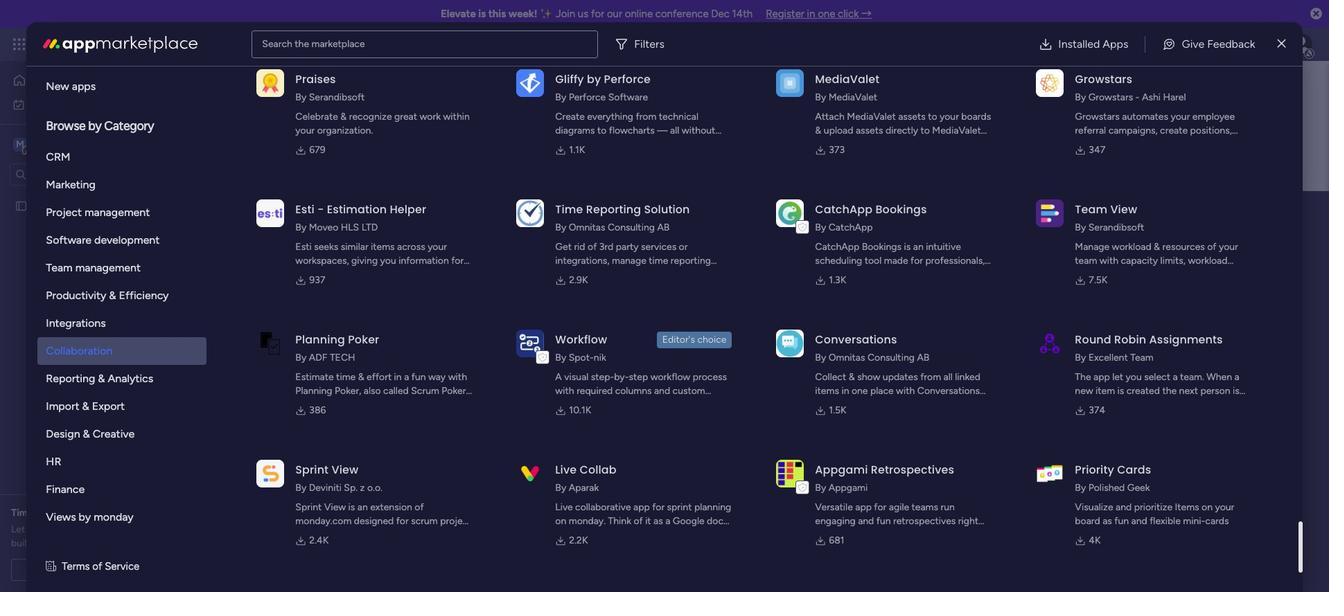 Task type: describe. For each thing, give the bounding box(es) containing it.
estimate
[[295, 371, 334, 383]]

2.4k
[[309, 535, 329, 547]]

monday.com inside sprint view is an extension of monday.com designed for scrum project management.
[[295, 516, 352, 527]]

you for the
[[1126, 371, 1142, 383]]

planning poker by adf tech
[[295, 332, 379, 364]]

0 vertical spatial this
[[488, 8, 506, 20]]

scrum
[[411, 385, 439, 397]]

finance
[[46, 483, 85, 496]]

with inside collect & show updates from all linked items in one place with conversations app for monday.com
[[896, 385, 915, 397]]

new
[[46, 80, 69, 93]]

0 vertical spatial our
[[607, 8, 622, 20]]

the inside the app let you select a team. when a new item is created the next person is picked from this team.
[[1163, 385, 1177, 397]]

recent boards
[[261, 279, 333, 293]]

adf
[[309, 352, 327, 364]]

from inside the 'create everything from technical diagrams to flowcharts — all without ever leaving monday.com.'
[[636, 111, 657, 123]]

moveo
[[309, 222, 338, 234]]

0 horizontal spatial one
[[818, 8, 835, 20]]

0 horizontal spatial editor's
[[46, 52, 83, 65]]

service
[[105, 561, 139, 573]]

fun for priority cards
[[1115, 516, 1129, 527]]

is inside catchapp bookings is an intuitive scheduling tool made for professionals, to save time.
[[904, 241, 911, 253]]

manage inside "growstars automates your employee referral campaigns, create positions, post, manage & keep track!"
[[1099, 139, 1134, 150]]

monday.com inside versatile app for agile teams run engaging and fun retrospectives right inside monday.com
[[843, 529, 899, 541]]

mini-
[[1183, 516, 1205, 527]]

1 horizontal spatial workload
[[1188, 255, 1228, 267]]

10.1k
[[569, 405, 591, 417]]

to inside the 'create everything from technical diagrams to flowcharts — all without ever leaving monday.com.'
[[597, 125, 607, 137]]

app logo image for round robin assignments
[[1036, 330, 1064, 357]]

terms of use image
[[46, 559, 56, 575]]

by inside round robin assignments by excellent team
[[1075, 352, 1086, 364]]

browse by category
[[46, 119, 154, 134]]

m
[[16, 138, 24, 150]]

by inside 'growstars by growstars - ashi harel'
[[1075, 91, 1086, 103]]

click
[[838, 8, 859, 20]]

1.5k
[[829, 405, 847, 417]]

for inside sprint view is an extension of monday.com designed for scrum project management.
[[396, 516, 409, 527]]

flexible
[[1150, 516, 1181, 527]]

project
[[46, 206, 82, 219]]

the app let you select a team. when a new item is created the next person is picked from this team.
[[1075, 371, 1240, 411]]

app logo image for team view
[[1036, 199, 1064, 227]]

help image
[[1242, 37, 1256, 51]]

0 vertical spatial the
[[295, 38, 309, 50]]

Search in workspace field
[[29, 166, 116, 182]]

productivity & efficiency
[[46, 289, 169, 302]]

workflow
[[555, 332, 607, 348]]

gliffy by perforce by perforce software
[[555, 71, 651, 103]]

create
[[1160, 125, 1188, 137]]

and inside a visual step-by-step workflow process with required columns and custom permissions in each step.
[[654, 385, 670, 397]]

& up capacity
[[1154, 241, 1160, 253]]

services
[[641, 241, 677, 253]]

built
[[11, 538, 30, 550]]

with inside manage workload & resources of your team with capacity limits, workload graphs & people cards.
[[1100, 255, 1119, 267]]

by inside time reporting solution by omnitas consulting ab
[[555, 222, 566, 234]]

your inside "growstars automates your employee referral campaigns, create positions, post, manage & keep track!"
[[1171, 111, 1190, 123]]

tech
[[330, 352, 355, 364]]

in right the recently at the bottom of page
[[452, 313, 460, 324]]

creative
[[93, 428, 135, 441]]

poker inside estimate time & effort in a fun way with planning poker, also called scrum poker by agile teams.
[[442, 385, 466, 397]]

1 vertical spatial main workspace
[[346, 196, 524, 227]]

solution
[[644, 202, 690, 218]]

1 horizontal spatial team.
[[1180, 371, 1204, 383]]

& inside "celebrate & recognize great work within your organization."
[[340, 111, 347, 123]]

test list box
[[0, 191, 177, 405]]

technical
[[659, 111, 699, 123]]

0 horizontal spatial boards
[[299, 279, 333, 293]]

of inside manage workload & resources of your team with capacity limits, workload graphs & people cards.
[[1207, 241, 1217, 253]]

add to favorites image
[[895, 343, 909, 357]]

your inside visualize and prioritize items on your board as fun and flexible mini-cards
[[1215, 502, 1235, 514]]

with inside a visual step-by-step workflow process with required columns and custom permissions in each step.
[[555, 385, 574, 397]]

efficiency
[[119, 289, 169, 302]]

0 vertical spatial workload
[[1112, 241, 1152, 253]]

681
[[829, 535, 845, 547]]

catchapp bookings by catchapp
[[815, 202, 927, 234]]

347
[[1089, 144, 1106, 156]]

by inside planning poker by adf tech
[[295, 352, 307, 364]]

in inside a visual step-by-step workflow process with required columns and custom permissions in each step.
[[609, 399, 617, 411]]

filters
[[634, 37, 665, 50]]

analytics
[[108, 372, 153, 385]]

4k
[[1089, 535, 1101, 547]]

spot-
[[569, 352, 594, 364]]

by for perforce
[[587, 71, 601, 87]]

1 vertical spatial review
[[79, 524, 107, 536]]

& inside collect & show updates from all linked items in one place with conversations app for monday.com
[[849, 371, 855, 383]]

created
[[1127, 385, 1160, 397]]

employee
[[1193, 111, 1235, 123]]

items inside esti seeks similar items across your workspaces, giving you information for task time estimation
[[371, 241, 395, 253]]

by inside praises by serandibsoft
[[295, 91, 307, 103]]

in right register at the right top of page
[[807, 8, 815, 20]]

add
[[344, 230, 362, 242]]

a inside button
[[88, 564, 93, 576]]

create everything from technical diagrams to flowcharts — all without ever leaving monday.com.
[[555, 111, 716, 150]]

management for project management
[[84, 206, 150, 219]]

& left the export
[[82, 400, 89, 413]]

team
[[1075, 255, 1097, 267]]

everything
[[587, 111, 633, 123]]

dapulse x slim image
[[1278, 36, 1286, 52]]

your inside manage workload & resources of your team with capacity limits, workload graphs & people cards.
[[1219, 241, 1238, 253]]

work for monday
[[112, 36, 137, 52]]

omnitas inside conversations by omnitas consulting ab
[[829, 352, 865, 364]]

your inside attach mediavalet assets to your boards & upload assets directly to mediavalet from within monday.com
[[940, 111, 959, 123]]

o.o.
[[367, 482, 383, 494]]

test link
[[241, 331, 927, 371]]

also
[[364, 385, 381, 397]]

1 horizontal spatial editor's choice
[[662, 334, 727, 346]]

- inside esti - estimation helper by moveo hls ltd
[[317, 202, 324, 218]]

time for for
[[11, 507, 33, 519]]

flowcharts
[[609, 125, 655, 137]]

serandibsoft inside praises by serandibsoft
[[309, 91, 365, 103]]

inside
[[815, 529, 841, 541]]

2.2k
[[569, 535, 588, 547]]

by inside live collab by aparak
[[555, 482, 566, 494]]

schedule a meeting button
[[11, 559, 166, 581]]

1 vertical spatial main
[[346, 196, 399, 227]]

is down let
[[1118, 385, 1124, 397]]

for inside collect & show updates from all linked items in one place with conversations app for monday.com
[[836, 399, 848, 411]]

of inside sprint view is an extension of monday.com designed for scrum project management.
[[415, 502, 424, 514]]

& left efficiency
[[109, 289, 116, 302]]

retrospectives
[[893, 516, 956, 527]]

14th
[[732, 8, 753, 20]]

to inside catchapp bookings is an intuitive scheduling tool made for professionals, to save time.
[[815, 269, 825, 281]]

search everything image
[[1211, 37, 1225, 51]]

scheduling
[[815, 255, 862, 267]]

esti - estimation helper by moveo hls ltd
[[295, 202, 426, 234]]

0 horizontal spatial team.
[[1148, 399, 1172, 411]]

one inside collect & show updates from all linked items in one place with conversations app for monday.com
[[852, 385, 868, 397]]

our inside time for an expert review let our experts review what you've built so far. free of charge
[[27, 524, 42, 536]]

elevate
[[441, 8, 476, 20]]

give feedback link
[[1151, 30, 1267, 58]]

tool
[[865, 255, 882, 267]]

growstars for growstars by growstars - ashi harel
[[1075, 71, 1133, 87]]

1 horizontal spatial assets
[[898, 111, 926, 123]]

schedule a meeting
[[45, 564, 131, 576]]

ltd
[[362, 222, 378, 234]]

by-
[[614, 371, 629, 383]]

engaging
[[815, 516, 856, 527]]

my work
[[30, 98, 67, 110]]

poker inside planning poker by adf tech
[[348, 332, 379, 348]]

the
[[1075, 371, 1091, 383]]

schedule
[[45, 564, 86, 576]]

team for view
[[1075, 202, 1108, 218]]

work for my
[[46, 98, 67, 110]]

live collab by aparak
[[555, 462, 617, 494]]

and down geek
[[1116, 502, 1132, 514]]

in inside collect & show updates from all linked items in one place with conversations app for monday.com
[[842, 385, 849, 397]]

and inside versatile app for agile teams run engaging and fun retrospectives right inside monday.com
[[858, 516, 874, 527]]

mediavalet by mediavalet
[[815, 71, 880, 103]]

team for management
[[46, 261, 73, 274]]

app logo image for esti - estimation helper
[[257, 199, 284, 227]]

937
[[309, 274, 325, 286]]

columns
[[615, 385, 652, 397]]

brad klo image
[[1290, 33, 1313, 55]]

expert
[[64, 507, 93, 519]]

required
[[577, 385, 613, 397]]

app logo image for live collab
[[517, 460, 544, 488]]

work inside "celebrate & recognize great work within your organization."
[[420, 111, 441, 123]]

diagrams
[[555, 125, 595, 137]]

public board image
[[15, 199, 28, 212]]

all inside collect & show updates from all linked items in one place with conversations app for monday.com
[[944, 371, 953, 383]]

mediavalet inside 'mediavalet by mediavalet'
[[829, 91, 877, 103]]

main workspace inside workspace selection element
[[32, 138, 114, 151]]

0 vertical spatial review
[[95, 507, 125, 519]]

called
[[383, 385, 409, 397]]

nik
[[594, 352, 606, 364]]

from inside attach mediavalet assets to your boards & upload assets directly to mediavalet from within monday.com
[[815, 139, 836, 150]]

without
[[682, 125, 716, 137]]

you've
[[134, 524, 162, 536]]

your inside "celebrate & recognize great work within your organization."
[[295, 125, 315, 137]]

by inside gliffy by perforce by perforce software
[[555, 91, 566, 103]]

all inside the 'create everything from technical diagrams to flowcharts — all without ever leaving monday.com.'
[[670, 125, 679, 137]]

app logo image for gliffy by perforce
[[517, 69, 544, 97]]

teams.
[[333, 399, 363, 411]]

items inside collect & show updates from all linked items in one place with conversations app for monday.com
[[815, 385, 839, 397]]

conversations inside collect & show updates from all linked items in one place with conversations app for monday.com
[[918, 385, 980, 397]]

your inside get rid of 3rd party services or integrations, manage time reporting within your monday.com account
[[584, 269, 604, 281]]

& right graphs
[[1107, 269, 1113, 281]]

in inside estimate time & effort in a fun way with planning poker, also called scrum poker by agile teams.
[[394, 371, 402, 383]]

new
[[1075, 385, 1093, 397]]

team view by serandibsoft
[[1075, 202, 1145, 234]]

view for team view
[[1111, 202, 1137, 218]]

terms
[[62, 561, 90, 573]]

by inside conversations by omnitas consulting ab
[[815, 352, 826, 364]]

within inside get rid of 3rd party services or integrations, manage time reporting within your monday.com account
[[555, 269, 582, 281]]

0 horizontal spatial choice
[[86, 52, 119, 65]]

373
[[829, 144, 845, 156]]

for inside catchapp bookings is an intuitive scheduling tool made for professionals, to save time.
[[911, 255, 923, 267]]

apps image
[[1178, 37, 1191, 51]]

manage workload & resources of your team with capacity limits, workload graphs & people cards.
[[1075, 241, 1238, 281]]

app logo image for mediavalet
[[776, 69, 804, 97]]

process
[[693, 371, 727, 383]]

1 horizontal spatial choice
[[697, 334, 727, 346]]

people
[[1116, 269, 1146, 281]]

give feedback button
[[1151, 30, 1267, 58]]

by inside priority cards by polished geek
[[1075, 482, 1086, 494]]

register in one click → link
[[766, 8, 872, 20]]

app logo image for growstars
[[1036, 69, 1064, 97]]

hr
[[46, 455, 61, 469]]

& inside "growstars automates your employee referral campaigns, create positions, post, manage & keep track!"
[[1136, 139, 1143, 150]]

by inside 'mediavalet by mediavalet'
[[815, 91, 826, 103]]

positions,
[[1190, 125, 1232, 137]]

0 horizontal spatial editor's choice
[[46, 52, 119, 65]]

esti for -
[[295, 202, 315, 218]]

monday.com inside get rid of 3rd party services or integrations, manage time reporting within your monday.com account
[[606, 269, 662, 281]]

terms of service link
[[62, 559, 139, 575]]

1 vertical spatial growstars
[[1089, 91, 1133, 103]]

a inside estimate time & effort in a fun way with planning poker, also called scrum poker by agile teams.
[[404, 371, 409, 383]]

→
[[862, 8, 872, 20]]

app logo image for priority cards
[[1036, 460, 1064, 488]]

productivity
[[46, 289, 106, 302]]

boards
[[261, 313, 291, 324]]

management for team management
[[75, 261, 141, 274]]

1 vertical spatial reporting
[[46, 372, 95, 385]]

join
[[556, 8, 575, 20]]



Task type: locate. For each thing, give the bounding box(es) containing it.
monday.com inside collect & show updates from all linked items in one place with conversations app for monday.com
[[851, 399, 907, 411]]

0 vertical spatial -
[[1136, 91, 1140, 103]]

terms of service
[[62, 561, 139, 573]]

catchapp for catchapp bookings by catchapp
[[815, 202, 873, 218]]

esti for seeks
[[295, 241, 312, 253]]

of inside get rid of 3rd party services or integrations, manage time reporting within your monday.com account
[[588, 241, 597, 253]]

app right versatile
[[855, 502, 872, 514]]

within inside attach mediavalet assets to your boards & upload assets directly to mediavalet from within monday.com
[[838, 139, 865, 150]]

planning down estimate
[[295, 385, 332, 397]]

and
[[294, 313, 310, 324], [654, 385, 670, 397], [1116, 502, 1132, 514], [858, 516, 874, 527], [1131, 516, 1148, 527]]

0 vertical spatial serandibsoft
[[309, 91, 365, 103]]

workspace selection element
[[13, 136, 116, 154]]

a visual step-by-step workflow process with required columns and custom permissions in each step.
[[555, 371, 727, 411]]

serandibsoft inside team view by serandibsoft
[[1089, 222, 1145, 234]]

team inside team view by serandibsoft
[[1075, 202, 1108, 218]]

bookings up catchapp bookings is an intuitive scheduling tool made for professionals, to save time.
[[876, 202, 927, 218]]

limits,
[[1161, 255, 1186, 267]]

from down upload
[[815, 139, 836, 150]]

& up the export
[[98, 372, 105, 385]]

2 vertical spatial you
[[1126, 371, 1142, 383]]

choice up process
[[697, 334, 727, 346]]

integrations
[[46, 317, 106, 330]]

0 horizontal spatial time
[[316, 269, 335, 281]]

within inside "celebrate & recognize great work within your organization."
[[443, 111, 470, 123]]

items
[[371, 241, 395, 253], [815, 385, 839, 397]]

software up everything
[[608, 91, 648, 103]]

with down a
[[555, 385, 574, 397]]

0 horizontal spatial -
[[317, 202, 324, 218]]

time for an expert review let our experts review what you've built so far. free of charge
[[11, 507, 162, 550]]

1 esti from the top
[[295, 202, 315, 218]]

0 vertical spatial bookings
[[876, 202, 927, 218]]

esti
[[295, 202, 315, 218], [295, 241, 312, 253]]

by up the at right bottom
[[1075, 352, 1086, 364]]

1 vertical spatial omnitas
[[829, 352, 865, 364]]

1 horizontal spatial the
[[1163, 385, 1177, 397]]

- left the ashi
[[1136, 91, 1140, 103]]

poker up tech
[[348, 332, 379, 348]]

team inside round robin assignments by excellent team
[[1130, 352, 1154, 364]]

perforce down gliffy
[[569, 91, 606, 103]]

0 vertical spatial perforce
[[604, 71, 651, 87]]

1 vertical spatial boards
[[299, 279, 333, 293]]

0 vertical spatial appgami
[[815, 462, 868, 478]]

an inside catchapp bookings is an intuitive scheduling tool made for professionals, to save time.
[[913, 241, 924, 253]]

1 vertical spatial poker
[[442, 385, 466, 397]]

1 sprint from the top
[[295, 462, 329, 478]]

assets up 'directly'
[[898, 111, 926, 123]]

sprint inside sprint view is an extension of monday.com designed for scrum project management.
[[295, 502, 322, 514]]

& inside attach mediavalet assets to your boards & upload assets directly to mediavalet from within monday.com
[[815, 125, 822, 137]]

manage inside get rid of 3rd party services or integrations, manage time reporting within your monday.com account
[[612, 255, 647, 267]]

2 vertical spatial work
[[420, 111, 441, 123]]

1 horizontal spatial omnitas
[[829, 352, 865, 364]]

time.
[[849, 269, 870, 281]]

0 horizontal spatial within
[[443, 111, 470, 123]]

resources
[[1163, 241, 1205, 253]]

and right engaging
[[858, 516, 874, 527]]

poker down way
[[442, 385, 466, 397]]

0 horizontal spatial reporting
[[46, 372, 95, 385]]

by up referral
[[1075, 91, 1086, 103]]

from right updates
[[920, 371, 941, 383]]

by up versatile
[[815, 482, 826, 494]]

1 horizontal spatial consulting
[[868, 352, 915, 364]]

0 vertical spatial team
[[1075, 202, 1108, 218]]

workload up capacity
[[1112, 241, 1152, 253]]

see
[[242, 38, 259, 50]]

this down created
[[1130, 399, 1145, 411]]

work up home button
[[112, 36, 137, 52]]

option
[[0, 193, 177, 196]]

test for public board image
[[285, 345, 303, 357]]

growstars inside "growstars automates your employee referral campaigns, create positions, post, manage & keep track!"
[[1075, 111, 1120, 123]]

software inside gliffy by perforce by perforce software
[[608, 91, 648, 103]]

ever
[[555, 139, 574, 150]]

1 vertical spatial app
[[855, 502, 872, 514]]

estimation
[[338, 269, 383, 281]]

app logo image
[[257, 69, 284, 97], [517, 69, 544, 97], [776, 69, 804, 97], [1036, 69, 1064, 97], [257, 199, 284, 227], [517, 199, 544, 227], [776, 199, 804, 227], [1036, 199, 1064, 227], [257, 330, 284, 357], [517, 330, 544, 357], [776, 330, 804, 357], [1036, 330, 1064, 357], [257, 460, 284, 488], [517, 460, 544, 488], [776, 460, 804, 488], [1036, 460, 1064, 488]]

within down upload
[[838, 139, 865, 150]]

search the marketplace
[[262, 38, 365, 50]]

1 vertical spatial test
[[285, 345, 303, 357]]

2 horizontal spatial an
[[913, 241, 924, 253]]

1 vertical spatial serandibsoft
[[1089, 222, 1145, 234]]

editor's up home button
[[46, 52, 83, 65]]

time inside estimate time & effort in a fun way with planning poker, also called scrum poker by agile teams.
[[336, 371, 356, 383]]

by up scheduling at top right
[[815, 222, 826, 234]]

team down robin
[[1130, 352, 1154, 364]]

1 horizontal spatial work
[[112, 36, 137, 52]]

ab inside conversations by omnitas consulting ab
[[917, 352, 930, 364]]

1 horizontal spatial one
[[852, 385, 868, 397]]

directly
[[886, 125, 918, 137]]

with right way
[[448, 371, 467, 383]]

time inside esti seeks similar items across your workspaces, giving you information for task time estimation
[[316, 269, 335, 281]]

fun up the scrum
[[411, 371, 426, 383]]

software
[[608, 91, 648, 103], [46, 234, 92, 247]]

omnitas up collect
[[829, 352, 865, 364]]

conversations up show
[[815, 332, 897, 348]]

1 vertical spatial assets
[[856, 125, 883, 137]]

by for category
[[88, 119, 101, 134]]

time inside get rid of 3rd party services or integrations, manage time reporting within your monday.com account
[[649, 255, 668, 267]]

0 horizontal spatial ab
[[657, 222, 670, 234]]

workflow
[[651, 371, 690, 383]]

1 vertical spatial editor's
[[662, 334, 695, 346]]

choice
[[86, 52, 119, 65], [697, 334, 727, 346]]

monday.com inside attach mediavalet assets to your boards & upload assets directly to mediavalet from within monday.com
[[867, 139, 924, 150]]

editor's choice up home button
[[46, 52, 119, 65]]

1 vertical spatial catchapp
[[829, 222, 873, 234]]

let
[[11, 524, 25, 536]]

test right public board image
[[285, 345, 303, 357]]

1 vertical spatial the
[[1163, 385, 1177, 397]]

notifications image
[[1086, 37, 1100, 51]]

1 vertical spatial software
[[46, 234, 92, 247]]

workspace image
[[13, 137, 27, 152]]

esti inside esti seeks similar items across your workspaces, giving you information for task time estimation
[[295, 241, 312, 253]]

serandibsoft up manage
[[1089, 222, 1145, 234]]

catchapp
[[815, 202, 873, 218], [829, 222, 873, 234], [815, 241, 860, 253]]

0 vertical spatial conversations
[[815, 332, 897, 348]]

right
[[958, 516, 979, 527]]

1 horizontal spatial team
[[1075, 202, 1108, 218]]

monday.com down party
[[606, 269, 662, 281]]

by inside appgami retrospectives by appgami
[[815, 482, 826, 494]]

consulting
[[608, 222, 655, 234], [868, 352, 915, 364]]

2 vertical spatial time
[[336, 371, 356, 383]]

0 horizontal spatial assets
[[856, 125, 883, 137]]

0 horizontal spatial this
[[462, 313, 478, 324]]

app
[[1094, 371, 1110, 383], [855, 502, 872, 514]]

main workspace down 'browse'
[[32, 138, 114, 151]]

conversations by omnitas consulting ab
[[815, 332, 930, 364]]

updates
[[883, 371, 918, 383]]

for inside esti seeks similar items across your workspaces, giving you information for task time estimation
[[451, 255, 464, 267]]

design
[[46, 428, 80, 441]]

0 horizontal spatial app
[[855, 502, 872, 514]]

filters button
[[609, 30, 676, 58]]

0 vertical spatial assets
[[898, 111, 926, 123]]

item
[[1096, 385, 1115, 397]]

by down my work button
[[88, 119, 101, 134]]

boards inside attach mediavalet assets to your boards & upload assets directly to mediavalet from within monday.com
[[962, 111, 991, 123]]

with down manage
[[1100, 255, 1119, 267]]

prioritize
[[1134, 502, 1173, 514]]

board
[[1075, 516, 1100, 527]]

time down 'services'
[[649, 255, 668, 267]]

by inside gliffy by perforce by perforce software
[[587, 71, 601, 87]]

conversations inside conversations by omnitas consulting ab
[[815, 332, 897, 348]]

sprint for sprint view by deviniti sp. z o.o.
[[295, 462, 329, 478]]

get
[[555, 241, 572, 253]]

you
[[380, 255, 396, 267], [365, 313, 381, 324], [1126, 371, 1142, 383]]

1 horizontal spatial editor's
[[662, 334, 695, 346]]

view for sprint view
[[332, 462, 358, 478]]

by down priority
[[1075, 482, 1086, 494]]

items up giving
[[371, 241, 395, 253]]

1 horizontal spatial our
[[607, 8, 622, 20]]

2 sprint from the top
[[295, 502, 322, 514]]

select
[[1144, 371, 1171, 383]]

1 planning from the top
[[295, 332, 345, 348]]

monday.com down place
[[851, 399, 907, 411]]

for right "made"
[[911, 255, 923, 267]]

1 horizontal spatial manage
[[1099, 139, 1134, 150]]

1 horizontal spatial reporting
[[586, 202, 641, 218]]

sprint up deviniti
[[295, 462, 329, 478]]

marketplace
[[312, 38, 365, 50]]

is right person
[[1233, 385, 1240, 397]]

select product image
[[12, 37, 26, 51]]

0 vertical spatial management
[[140, 36, 215, 52]]

1 vertical spatial you
[[365, 313, 381, 324]]

our up "so"
[[27, 524, 42, 536]]

time up the let
[[11, 507, 33, 519]]

0 vertical spatial consulting
[[608, 222, 655, 234]]

main right the workspace 'icon' at the top of page
[[32, 138, 56, 151]]

an up designed
[[357, 502, 368, 514]]

celebrate & recognize great work within your organization.
[[295, 111, 470, 137]]

is right elevate
[[478, 8, 486, 20]]

place
[[870, 385, 894, 397]]

items
[[1175, 502, 1199, 514]]

fun for appgami retrospectives
[[877, 516, 891, 527]]

2 vertical spatial growstars
[[1075, 111, 1120, 123]]

app for appgami
[[855, 502, 872, 514]]

planning up adf
[[295, 332, 345, 348]]

0 vertical spatial within
[[443, 111, 470, 123]]

2 horizontal spatial team
[[1130, 352, 1154, 364]]

2 horizontal spatial this
[[1130, 399, 1145, 411]]

estimate time & effort in a fun way with planning poker, also called scrum poker by agile teams.
[[295, 371, 467, 411]]

2 vertical spatial this
[[1130, 399, 1145, 411]]

by inside estimate time & effort in a fun way with planning poker, also called scrum poker by agile teams.
[[295, 399, 306, 411]]

manage down party
[[612, 255, 647, 267]]

1 vertical spatial appgami
[[829, 482, 868, 494]]

review up the what
[[95, 507, 125, 519]]

by up a
[[555, 352, 566, 364]]

1 horizontal spatial main
[[346, 196, 399, 227]]

reporting inside time reporting solution by omnitas consulting ab
[[586, 202, 641, 218]]

for right 'us'
[[591, 8, 604, 20]]

app logo image for praises
[[257, 69, 284, 97]]

0 vertical spatial all
[[670, 125, 679, 137]]

versatile app for agile teams run engaging and fun retrospectives right inside monday.com
[[815, 502, 979, 541]]

catchapp for catchapp bookings is an intuitive scheduling tool made for professionals, to save time.
[[815, 241, 860, 253]]

1 horizontal spatial conversations
[[918, 385, 980, 397]]

bookings inside catchapp bookings is an intuitive scheduling tool made for professionals, to save time.
[[862, 241, 902, 253]]

0 horizontal spatial items
[[371, 241, 395, 253]]

main inside workspace selection element
[[32, 138, 56, 151]]

or
[[679, 241, 688, 253]]

0 vertical spatial editor's choice
[[46, 52, 119, 65]]

ab right add to favorites icon
[[917, 352, 930, 364]]

team. down created
[[1148, 399, 1172, 411]]

all left linked
[[944, 371, 953, 383]]

0 vertical spatial sprint
[[295, 462, 329, 478]]

by left moveo
[[295, 222, 307, 234]]

export
[[92, 400, 125, 413]]

fun inside visualize and prioritize items on your board as fun and flexible mini-cards
[[1115, 516, 1129, 527]]

0 horizontal spatial fun
[[411, 371, 426, 383]]

planning inside planning poker by adf tech
[[295, 332, 345, 348]]

with down updates
[[896, 385, 915, 397]]

1 vertical spatial perforce
[[569, 91, 606, 103]]

an for bookings
[[913, 241, 924, 253]]

1 horizontal spatial ab
[[917, 352, 930, 364]]

review up charge at left bottom
[[79, 524, 107, 536]]

the right search
[[295, 38, 309, 50]]

1 horizontal spatial this
[[488, 8, 506, 20]]

app logo image for planning poker
[[257, 330, 284, 357]]

for
[[591, 8, 604, 20], [451, 255, 464, 267], [911, 255, 923, 267], [836, 399, 848, 411], [874, 502, 887, 514], [35, 507, 48, 519], [396, 516, 409, 527]]

you left visited
[[365, 313, 381, 324]]

1 horizontal spatial app
[[1094, 371, 1110, 383]]

collaboration
[[46, 344, 113, 358]]

✨
[[540, 8, 553, 20]]

picked
[[1075, 399, 1104, 411]]

appgami
[[815, 462, 868, 478], [829, 482, 868, 494]]

0 horizontal spatial team
[[46, 261, 73, 274]]

app logo image for sprint view
[[257, 460, 284, 488]]

public board image
[[262, 343, 277, 358]]

manage
[[1099, 139, 1134, 150], [612, 255, 647, 267]]

ab inside time reporting solution by omnitas consulting ab
[[657, 222, 670, 234]]

1 horizontal spatial -
[[1136, 91, 1140, 103]]

attach
[[815, 111, 845, 123]]

consulting up party
[[608, 222, 655, 234]]

items up app
[[815, 385, 839, 397]]

bookings for catchapp bookings by catchapp
[[876, 202, 927, 218]]

2 vertical spatial catchapp
[[815, 241, 860, 253]]

by up manage
[[1075, 222, 1086, 234]]

the down select on the right bottom of the page
[[1163, 385, 1177, 397]]

an for view
[[357, 502, 368, 514]]

on
[[1202, 502, 1213, 514]]

0 horizontal spatial work
[[46, 98, 67, 110]]

workspaces,
[[295, 255, 349, 267]]

1 vertical spatial work
[[46, 98, 67, 110]]

growstars by growstars - ashi harel
[[1075, 71, 1186, 103]]

dec
[[711, 8, 730, 20]]

growstars for growstars automates your employee referral campaigns, create positions, post, manage & keep track!
[[1075, 111, 1120, 123]]

for inside versatile app for agile teams run engaging and fun retrospectives right inside monday.com
[[874, 502, 887, 514]]

development
[[94, 234, 160, 247]]

from inside the app let you select a team. when a new item is created the next person is picked from this team.
[[1106, 399, 1127, 411]]

browse
[[46, 119, 86, 134]]

mediavalet
[[815, 71, 880, 87], [829, 91, 877, 103], [847, 111, 896, 123], [932, 125, 981, 137]]

praises
[[295, 71, 336, 87]]

by inside sprint view by deviniti sp. z o.o.
[[295, 482, 307, 494]]

app logo image for time reporting solution
[[517, 199, 544, 227]]

bookings inside the catchapp bookings by catchapp
[[876, 202, 927, 218]]

inbox image
[[1117, 37, 1130, 51]]

2 vertical spatial management
[[75, 261, 141, 274]]

0 vertical spatial esti
[[295, 202, 315, 218]]

1 vertical spatial management
[[84, 206, 150, 219]]

test for public board icon on the left top
[[33, 200, 51, 212]]

1 horizontal spatial time
[[336, 371, 356, 383]]

of inside "link"
[[92, 561, 102, 573]]

with
[[1100, 255, 1119, 267], [448, 371, 467, 383], [555, 385, 574, 397], [896, 385, 915, 397]]

2 vertical spatial view
[[324, 502, 346, 514]]

by inside esti - estimation helper by moveo hls ltd
[[295, 222, 307, 234]]

0 horizontal spatial omnitas
[[569, 222, 605, 234]]

conference
[[656, 8, 709, 20]]

0 vertical spatial monday
[[62, 36, 109, 52]]

app logo image for conversations
[[776, 330, 804, 357]]

1 vertical spatial monday
[[94, 511, 134, 524]]

team up productivity
[[46, 261, 73, 274]]

0 horizontal spatial workload
[[1112, 241, 1152, 253]]

test inside list box
[[33, 200, 51, 212]]

register in one click →
[[766, 8, 872, 20]]

test right public board icon on the left top
[[33, 200, 51, 212]]

time down "workspaces,"
[[316, 269, 335, 281]]

1 horizontal spatial all
[[944, 371, 953, 383]]

team. up next
[[1180, 371, 1204, 383]]

2 horizontal spatial work
[[420, 111, 441, 123]]

reporting up 3rd
[[586, 202, 641, 218]]

time for reporting
[[555, 202, 583, 218]]

1 horizontal spatial an
[[357, 502, 368, 514]]

main workspace up "across"
[[346, 196, 524, 227]]

view inside team view by serandibsoft
[[1111, 202, 1137, 218]]

0 horizontal spatial time
[[11, 507, 33, 519]]

1 vertical spatial one
[[852, 385, 868, 397]]

and down workflow
[[654, 385, 670, 397]]

bookings for catchapp bookings is an intuitive scheduling tool made for professionals, to save time.
[[862, 241, 902, 253]]

1 horizontal spatial serandibsoft
[[1089, 222, 1145, 234]]

app up item
[[1094, 371, 1110, 383]]

cards
[[1117, 462, 1151, 478]]

by for monday
[[79, 511, 91, 524]]

2 horizontal spatial fun
[[1115, 516, 1129, 527]]

view down deviniti
[[324, 502, 346, 514]]

omnitas up "rid"
[[569, 222, 605, 234]]

by left 386
[[295, 399, 306, 411]]

get rid of 3rd party services or integrations, manage time reporting within your monday.com account
[[555, 241, 711, 281]]

is inside sprint view is an extension of monday.com designed for scrum project management.
[[348, 502, 355, 514]]

design & creative
[[46, 428, 135, 441]]

& down attach
[[815, 125, 822, 137]]

a
[[404, 371, 409, 383], [1173, 371, 1178, 383], [1235, 371, 1240, 383], [88, 564, 93, 576]]

time inside time reporting solution by omnitas consulting ab
[[555, 202, 583, 218]]

planning inside estimate time & effort in a fun way with planning poker, also called scrum poker by agile teams.
[[295, 385, 332, 397]]

1 vertical spatial bookings
[[862, 241, 902, 253]]

installed
[[1059, 37, 1100, 50]]

seeks
[[314, 241, 338, 253]]

for up experts
[[35, 507, 48, 519]]

by inside the catchapp bookings by catchapp
[[815, 222, 826, 234]]

& right design
[[83, 428, 90, 441]]

Main workspace field
[[342, 196, 1273, 227]]

your inside esti seeks similar items across your workspaces, giving you information for task time estimation
[[428, 241, 447, 253]]

1 horizontal spatial fun
[[877, 516, 891, 527]]

you inside esti seeks similar items across your workspaces, giving you information for task time estimation
[[380, 255, 396, 267]]

- inside 'growstars by growstars - ashi harel'
[[1136, 91, 1140, 103]]

one left click
[[818, 8, 835, 20]]

1 vertical spatial sprint
[[295, 502, 322, 514]]

view up capacity
[[1111, 202, 1137, 218]]

sprint view by deviniti sp. z o.o.
[[295, 462, 383, 494]]

0 vertical spatial boards
[[962, 111, 991, 123]]

0 vertical spatial team.
[[1180, 371, 1204, 383]]

you for boards
[[365, 313, 381, 324]]

2 planning from the top
[[295, 385, 332, 397]]

reporting up import
[[46, 372, 95, 385]]

time inside time for an expert review let our experts review what you've built so far. free of charge
[[11, 507, 33, 519]]

you inside the app let you select a team. when a new item is created the next person is picked from this team.
[[1126, 371, 1142, 383]]

main up add workspace in the left of the page
[[346, 196, 399, 227]]

an inside sprint view is an extension of monday.com designed for scrum project management.
[[357, 502, 368, 514]]

all right —
[[670, 125, 679, 137]]

apps marketplace image
[[43, 36, 198, 52]]

elevate is this week! ✨ join us for our online conference dec 14th
[[441, 8, 753, 20]]

ab
[[657, 222, 670, 234], [917, 352, 930, 364]]

estimation
[[327, 202, 387, 218]]

omnitas inside time reporting solution by omnitas consulting ab
[[569, 222, 605, 234]]

app inside versatile app for agile teams run engaging and fun retrospectives right inside monday.com
[[855, 502, 872, 514]]

what
[[110, 524, 131, 536]]

1 vertical spatial choice
[[697, 334, 727, 346]]

app for round
[[1094, 371, 1110, 383]]

app
[[815, 399, 833, 411]]

1 vertical spatial esti
[[295, 241, 312, 253]]

crm
[[46, 150, 70, 164]]

our
[[607, 8, 622, 20], [27, 524, 42, 536]]

sprint for sprint view is an extension of monday.com designed for scrum project management.
[[295, 502, 322, 514]]

invite members image
[[1147, 37, 1161, 51]]

omnitas
[[569, 222, 605, 234], [829, 352, 865, 364]]

view
[[1111, 202, 1137, 218], [332, 462, 358, 478], [324, 502, 346, 514]]

1 vertical spatial time
[[11, 507, 33, 519]]

within down 'integrations,'
[[555, 269, 582, 281]]

& inside estimate time & effort in a fun way with planning poker, also called scrum poker by agile teams.
[[358, 371, 364, 383]]

so
[[33, 538, 43, 550]]

campaigns,
[[1109, 125, 1158, 137]]

esti up moveo
[[295, 202, 315, 218]]

monday.com down 'directly'
[[867, 139, 924, 150]]

made
[[884, 255, 908, 267]]

recognize
[[349, 111, 392, 123]]

this left week!
[[488, 8, 506, 20]]

view inside sprint view is an extension of monday.com designed for scrum project management.
[[324, 502, 346, 514]]

by down live
[[555, 482, 566, 494]]

2 esti from the top
[[295, 241, 312, 253]]

this inside the app let you select a team. when a new item is created the next person is picked from this team.
[[1130, 399, 1145, 411]]

of inside time for an expert review let our experts review what you've built so far. free of charge
[[83, 538, 92, 550]]

and down prioritize
[[1131, 516, 1148, 527]]

sprint inside sprint view by deviniti sp. z o.o.
[[295, 462, 329, 478]]

by left adf
[[295, 352, 307, 364]]

consulting inside time reporting solution by omnitas consulting ab
[[608, 222, 655, 234]]

from inside collect & show updates from all linked items in one place with conversations app for monday.com
[[920, 371, 941, 383]]

workspace
[[59, 138, 114, 151], [405, 196, 524, 227], [365, 230, 412, 242], [480, 313, 527, 324]]

account
[[665, 269, 700, 281]]

1 vertical spatial within
[[838, 139, 865, 150]]

2 horizontal spatial time
[[649, 255, 668, 267]]

0 vertical spatial growstars
[[1075, 71, 1133, 87]]

bookings up tool
[[862, 241, 902, 253]]

work down new
[[46, 98, 67, 110]]

work inside button
[[46, 98, 67, 110]]

1 vertical spatial team
[[46, 261, 73, 274]]

& up organization.
[[340, 111, 347, 123]]

catchapp inside catchapp bookings is an intuitive scheduling tool made for professionals, to save time.
[[815, 241, 860, 253]]

2.9k
[[569, 274, 588, 286]]

visualize and prioritize items on your board as fun and flexible mini-cards
[[1075, 502, 1235, 527]]

by up attach
[[815, 91, 826, 103]]

fun inside estimate time & effort in a fun way with planning poker, also called scrum poker by agile teams.
[[411, 371, 426, 383]]

and right boards
[[294, 313, 310, 324]]

for inside time for an expert review let our experts review what you've built so far. free of charge
[[35, 507, 48, 519]]

time reporting solution by omnitas consulting ab
[[555, 202, 690, 234]]



Task type: vqa. For each thing, say whether or not it's contained in the screenshot.
the topmost the Reporting
yes



